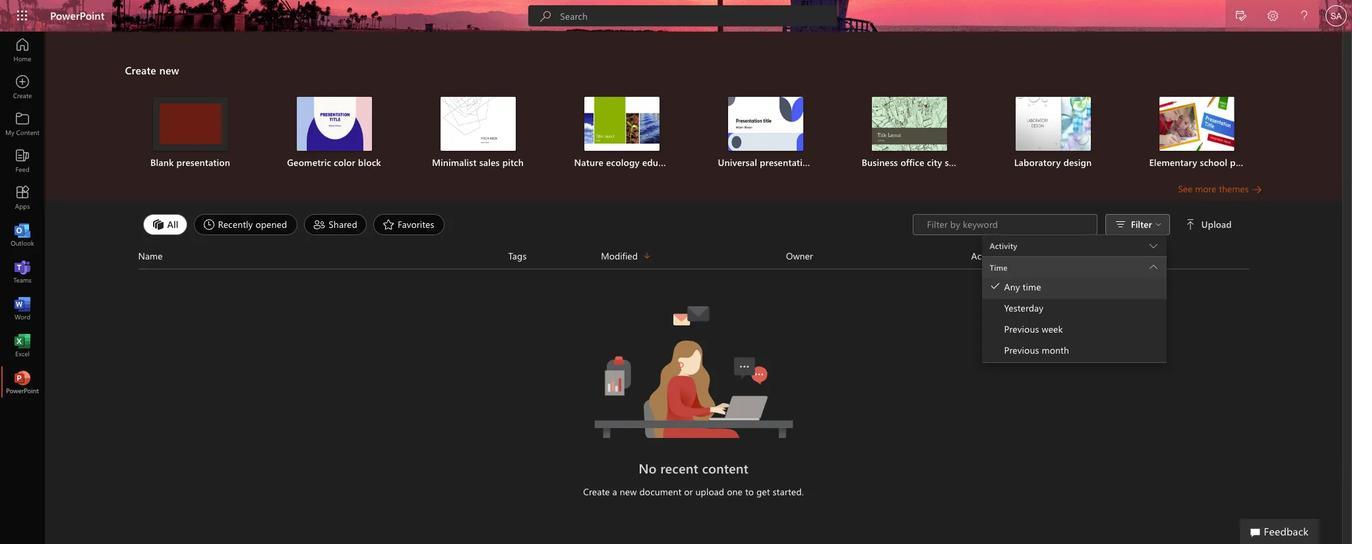 Task type: vqa. For each thing, say whether or not it's contained in the screenshot.
get
yes



Task type: locate. For each thing, give the bounding box(es) containing it.
1 previous from the top
[[1004, 323, 1039, 336]]

row containing name
[[138, 249, 1249, 270]]

week
[[1042, 323, 1063, 336]]

row
[[138, 249, 1249, 270]]

create for create a new document or upload one to get started.
[[583, 486, 610, 499]]

list containing blank presentation
[[125, 85, 1284, 183]]

1 presentation from the left
[[176, 156, 230, 169]]

2 presentation from the left
[[760, 156, 814, 169]]

presentation for universal presentation
[[760, 156, 814, 169]]

design
[[1064, 156, 1092, 169]]

modified button
[[601, 249, 786, 264]]

presentation down universal presentation image at the right
[[760, 156, 814, 169]]

none search field inside powerpoint banner
[[529, 5, 837, 26]]

apps image
[[16, 191, 29, 204]]

create
[[125, 63, 156, 77], [583, 486, 610, 499]]

upload
[[696, 486, 724, 499]]

pitch
[[502, 156, 524, 169]]


[[1186, 220, 1196, 230]]

sales
[[479, 156, 500, 169]]

go to excel image
[[16, 339, 29, 352]]

new inside create a new document or upload one to get started. status
[[620, 486, 637, 499]]

filter 
[[1131, 218, 1161, 231]]

0 vertical spatial previous
[[1004, 323, 1039, 336]]

menu
[[982, 235, 1167, 235], [982, 257, 1167, 363], [982, 278, 1167, 363]]

previous down yesterday
[[1004, 323, 1039, 336]]

1 vertical spatial create
[[583, 486, 610, 499]]

navigation
[[0, 32, 45, 401]]

previous down previous week
[[1004, 344, 1039, 357]]

any time checkbox item
[[982, 278, 1167, 299]]

minimalist
[[432, 156, 477, 169]]

create a new document or upload one to get started.
[[583, 486, 804, 499]]

0 horizontal spatial presentation
[[176, 156, 230, 169]]

activity up time
[[971, 250, 1002, 262]]

status containing filter
[[913, 214, 1235, 363]]

recently
[[218, 218, 253, 231]]


[[1156, 222, 1161, 228]]

shared element
[[304, 214, 367, 235]]

tab list inside no recent content main content
[[140, 214, 913, 235]]

1 vertical spatial previous
[[1004, 344, 1039, 357]]

presentation right blank
[[176, 156, 230, 169]]

see more themes button
[[1178, 183, 1262, 196]]

presentation
[[176, 156, 230, 169], [760, 156, 814, 169], [1230, 156, 1284, 169]]

favorites tab
[[370, 214, 448, 235]]

previous
[[1004, 323, 1039, 336], [1004, 344, 1039, 357]]

see more themes
[[1178, 183, 1249, 195]]

1 horizontal spatial presentation
[[760, 156, 814, 169]]

empty state icon image
[[594, 307, 793, 439]]

feedback button
[[1240, 520, 1319, 545]]

0 horizontal spatial new
[[159, 63, 179, 77]]

2 horizontal spatial presentation
[[1230, 156, 1284, 169]]

powerpoint banner
[[0, 0, 1352, 34]]

one
[[727, 486, 743, 499]]

universal presentation
[[718, 156, 814, 169]]

activity, column 5 of 5 column header
[[971, 249, 1249, 264]]

status
[[913, 214, 1235, 363]]

create inside create a new document or upload one to get started. status
[[583, 486, 610, 499]]

document
[[639, 486, 682, 499]]

elementary
[[1149, 156, 1197, 169]]

list inside no recent content main content
[[125, 85, 1284, 183]]

presentation up themes
[[1230, 156, 1284, 169]]

None search field
[[529, 5, 837, 26]]

3 presentation from the left
[[1230, 156, 1284, 169]]

name button
[[138, 249, 508, 264]]

list
[[125, 85, 1284, 183]]

feedback
[[1264, 525, 1309, 539]]

nature ecology education photo presentation image
[[584, 97, 659, 151]]

laboratory design image
[[1016, 97, 1091, 151]]

color
[[334, 156, 355, 169]]

activity
[[990, 241, 1017, 251], [971, 250, 1002, 262]]

sa
[[1331, 11, 1342, 21]]

see
[[1178, 183, 1193, 195]]

2 menu from the top
[[982, 257, 1167, 363]]

laboratory design
[[1014, 156, 1092, 169]]

tab list
[[140, 214, 913, 235]]

get
[[757, 486, 770, 499]]

business office city sketch presentation background (widescreen) image
[[872, 97, 947, 151]]

2 previous from the top
[[1004, 344, 1039, 357]]

recently opened
[[218, 218, 287, 231]]

previous for previous month
[[1004, 344, 1039, 357]]

1 horizontal spatial create
[[583, 486, 610, 499]]

new
[[159, 63, 179, 77], [620, 486, 637, 499]]

school
[[1200, 156, 1228, 169]]

go to word image
[[16, 302, 29, 315]]

my content image
[[16, 117, 29, 131]]

create a new document or upload one to get started. status
[[416, 486, 971, 499]]

0 horizontal spatial create
[[125, 63, 156, 77]]

1 menu from the top
[[982, 235, 1167, 235]]

blank presentation element
[[126, 97, 254, 170]]

1 vertical spatial new
[[620, 486, 637, 499]]

geometric color block image
[[297, 97, 372, 151]]

0 vertical spatial create
[[125, 63, 156, 77]]

nature ecology education photo presentation element
[[558, 97, 686, 170]]

1 horizontal spatial new
[[620, 486, 637, 499]]

geometric color block element
[[270, 97, 398, 170]]

previous for previous week
[[1004, 323, 1039, 336]]

tab list containing all
[[140, 214, 913, 235]]

recent
[[660, 460, 698, 478]]



Task type: describe. For each thing, give the bounding box(es) containing it.
3 menu from the top
[[982, 278, 1167, 363]]

create new
[[125, 63, 179, 77]]

sa button
[[1321, 0, 1352, 32]]

universal presentation element
[[702, 97, 830, 170]]

favorites element
[[373, 214, 444, 235]]

 upload
[[1186, 218, 1232, 231]]

powerpoint
[[50, 9, 105, 22]]

all element
[[143, 214, 187, 235]]

elementary school presentation
[[1149, 156, 1284, 169]]

any time
[[1004, 281, 1041, 294]]

any
[[1004, 281, 1020, 294]]

to
[[745, 486, 754, 499]]

blank
[[150, 156, 174, 169]]

previous week
[[1004, 323, 1063, 336]]

home image
[[16, 44, 29, 57]]

no recent content main content
[[45, 32, 1342, 513]]

business office city sketch presentation background (widescreen) element
[[845, 97, 973, 170]]

minimalist sales pitch image
[[440, 97, 516, 151]]

month
[[1042, 344, 1069, 357]]

universal
[[718, 156, 757, 169]]

a
[[613, 486, 617, 499]]

Filter by keyword text field
[[926, 218, 1090, 232]]

0 vertical spatial new
[[159, 63, 179, 77]]

opened
[[256, 218, 287, 231]]

tags, column 2 of 5 column header
[[508, 249, 601, 264]]

status inside no recent content main content
[[913, 214, 1235, 363]]

row inside no recent content main content
[[138, 249, 1249, 270]]

name
[[138, 250, 163, 262]]

create image
[[16, 80, 29, 94]]

activity down filter by keyword text box
[[990, 241, 1017, 251]]

blank presentation
[[150, 156, 230, 169]]

geometric
[[287, 156, 331, 169]]

all tab
[[140, 214, 190, 235]]

recently opened tab
[[190, 214, 301, 235]]

elementary school presentation image
[[1159, 97, 1235, 151]]

more
[[1195, 183, 1217, 195]]

go to teams image
[[16, 265, 29, 278]]

block
[[358, 156, 381, 169]]

owner
[[786, 250, 813, 262]]

time
[[1023, 281, 1041, 294]]

yesterday
[[1004, 302, 1044, 315]]

content
[[702, 460, 749, 478]]

shared
[[329, 218, 357, 231]]

filter
[[1131, 218, 1152, 231]]

upload
[[1202, 218, 1232, 231]]

Search box. Suggestions appear as you type. search field
[[560, 5, 837, 26]]

or
[[684, 486, 693, 499]]

no recent content status
[[416, 460, 971, 478]]

create for create new
[[125, 63, 156, 77]]

no
[[639, 460, 657, 478]]

time
[[990, 263, 1008, 273]]

feed image
[[16, 154, 29, 168]]

universal presentation image
[[728, 97, 803, 151]]

recently opened element
[[194, 214, 298, 235]]

activity inside column header
[[971, 250, 1002, 262]]

modified
[[601, 250, 638, 262]]

minimalist sales pitch element
[[414, 97, 542, 170]]

started.
[[773, 486, 804, 499]]

favorites
[[398, 218, 434, 231]]

previous month
[[1004, 344, 1069, 357]]

shared tab
[[301, 214, 370, 235]]

no recent content
[[639, 460, 749, 478]]

elementary school presentation element
[[1133, 97, 1284, 170]]

minimalist sales pitch
[[432, 156, 524, 169]]

geometric color block
[[287, 156, 381, 169]]

all
[[167, 218, 178, 231]]

owner button
[[786, 249, 971, 264]]

tags
[[508, 250, 527, 262]]

themes
[[1219, 183, 1249, 195]]

laboratory design element
[[989, 97, 1117, 170]]

laboratory
[[1014, 156, 1061, 169]]

presentation for blank presentation
[[176, 156, 230, 169]]

go to your outlook image
[[16, 228, 29, 241]]

go to powerpoint image
[[16, 376, 29, 389]]



